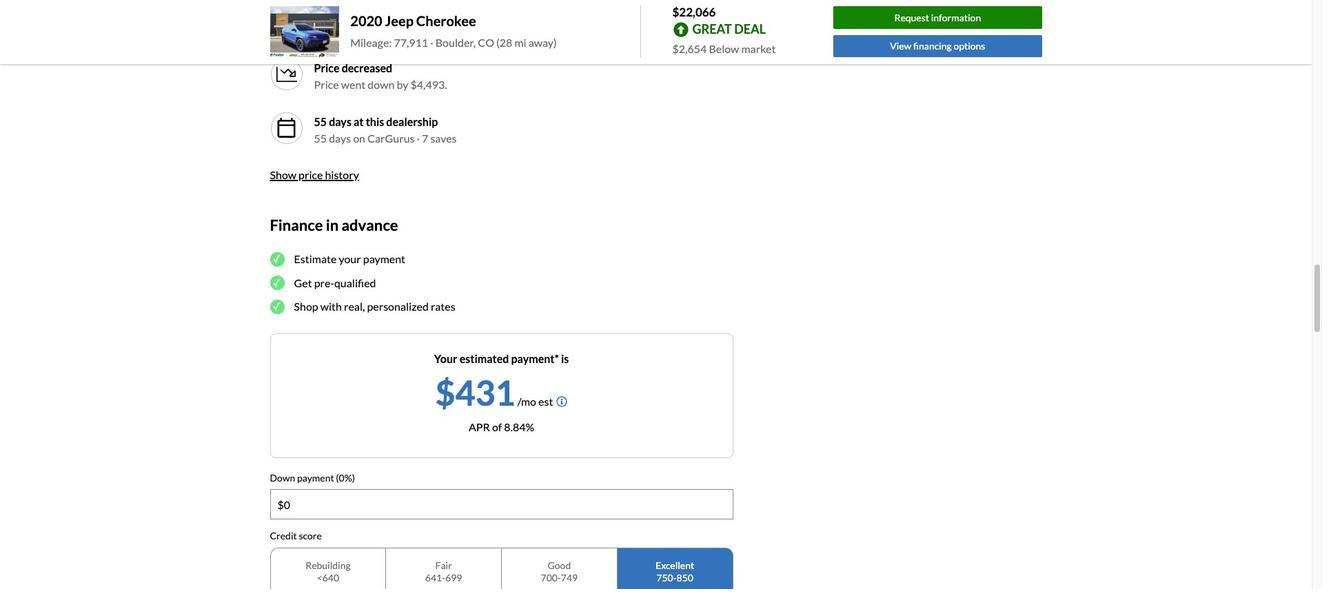 Task type: locate. For each thing, give the bounding box(es) containing it.
850
[[677, 572, 693, 584]]

mi
[[515, 36, 526, 49]]

Down payment (0%) text field
[[271, 490, 732, 519]]

2020
[[350, 13, 382, 29]]

payment left (0%)
[[297, 472, 334, 484]]

in
[[326, 216, 339, 234]]

days
[[329, 115, 351, 128], [329, 131, 351, 145]]

market down "slowly"
[[349, 24, 384, 37]]

excellent 750-850
[[656, 560, 694, 584]]

be
[[538, 24, 550, 37]]

info circle image
[[557, 396, 568, 407]]

77,911
[[394, 36, 428, 49]]

dealership
[[386, 115, 438, 128]]

apr
[[469, 420, 490, 433]]

0 vertical spatial on
[[599, 24, 612, 37]]

selling slowly on the market longer than average. there may be flexibility on price.
[[314, 7, 640, 37]]

2 price from the top
[[314, 78, 339, 91]]

0 horizontal spatial on
[[353, 131, 365, 145]]

55 up show price history link
[[314, 131, 327, 145]]

days left at
[[329, 115, 351, 128]]

pre-
[[314, 276, 334, 289]]

·
[[430, 36, 433, 49], [417, 131, 420, 145]]

$431 /mo est
[[435, 372, 553, 413]]

0 vertical spatial price
[[314, 61, 340, 74]]

view financing options
[[890, 40, 985, 52]]

0 horizontal spatial payment
[[297, 472, 334, 484]]

shop
[[294, 300, 318, 313]]

market down deal
[[741, 42, 776, 55]]

may
[[516, 24, 536, 37]]

641-
[[425, 572, 445, 584]]

price decreased image
[[275, 63, 297, 85]]

request
[[894, 12, 929, 23]]

flexibility
[[552, 24, 597, 37]]

decreased
[[342, 61, 392, 74]]

2020 jeep cherokee mileage: 77,911 · boulder, co (28 mi away)
[[350, 13, 557, 49]]

great
[[692, 21, 732, 36]]

with
[[320, 300, 342, 313]]

1 horizontal spatial on
[[599, 24, 612, 37]]

est
[[538, 395, 553, 408]]

8.84%
[[504, 420, 534, 433]]

55
[[314, 115, 327, 128], [314, 131, 327, 145]]

55 left at
[[314, 115, 327, 128]]

down
[[270, 472, 295, 484]]

days up history
[[329, 131, 351, 145]]

price.
[[614, 24, 640, 37]]

1 vertical spatial days
[[329, 131, 351, 145]]

market
[[349, 24, 384, 37], [741, 42, 776, 55]]

1 vertical spatial on
[[353, 131, 365, 145]]

price decreased price went down by $4,493.
[[314, 61, 447, 91]]

went
[[341, 78, 366, 91]]

financing
[[913, 40, 952, 52]]

1 horizontal spatial market
[[741, 42, 776, 55]]

credit
[[270, 530, 297, 542]]

payment right your
[[363, 252, 405, 265]]

good
[[548, 560, 571, 572]]

0 vertical spatial ·
[[430, 36, 433, 49]]

down
[[368, 78, 395, 91]]

<640
[[317, 572, 339, 584]]

price down on
[[314, 61, 340, 74]]

1 vertical spatial price
[[314, 78, 339, 91]]

0 vertical spatial days
[[329, 115, 351, 128]]

fair 641-699
[[425, 560, 462, 584]]

history
[[325, 168, 359, 181]]

payment*
[[511, 352, 559, 365]]

on
[[314, 24, 329, 37]]

average.
[[443, 24, 483, 37]]

estimated
[[460, 352, 509, 365]]

price left went
[[314, 78, 339, 91]]

0 horizontal spatial ·
[[417, 131, 420, 145]]

(0%)
[[336, 472, 355, 484]]

price
[[314, 61, 340, 74], [314, 78, 339, 91]]

1 horizontal spatial ·
[[430, 36, 433, 49]]

· inside 2020 jeep cherokee mileage: 77,911 · boulder, co (28 mi away)
[[430, 36, 433, 49]]

on down at
[[353, 131, 365, 145]]

1 55 from the top
[[314, 115, 327, 128]]

0 vertical spatial market
[[349, 24, 384, 37]]

· left '7'
[[417, 131, 420, 145]]

show price history link
[[270, 168, 359, 181]]

1 price from the top
[[314, 61, 340, 74]]

· right 77,911
[[430, 36, 433, 49]]

rates
[[431, 300, 455, 313]]

at
[[354, 115, 364, 128]]

0 vertical spatial 55
[[314, 115, 327, 128]]

0 horizontal spatial market
[[349, 24, 384, 37]]

selling slowly image
[[270, 4, 303, 37], [275, 9, 297, 31]]

$2,654 below market
[[672, 42, 776, 55]]

request information button
[[833, 6, 1042, 29]]

payment
[[363, 252, 405, 265], [297, 472, 334, 484]]

1 vertical spatial 55
[[314, 131, 327, 145]]

1 vertical spatial ·
[[417, 131, 420, 145]]

1 horizontal spatial payment
[[363, 252, 405, 265]]

fair
[[435, 560, 452, 572]]

estimate your payment
[[294, 252, 405, 265]]

55 days at this dealership image
[[270, 111, 303, 145], [275, 117, 297, 139]]

on inside selling slowly on the market longer than average. there may be flexibility on price.
[[599, 24, 612, 37]]

view
[[890, 40, 911, 52]]

boulder,
[[435, 36, 476, 49]]

rebuilding <640
[[305, 560, 351, 584]]

0 vertical spatial payment
[[363, 252, 405, 265]]

shop with real, personalized rates
[[294, 300, 455, 313]]

advance
[[342, 216, 398, 234]]

personalized
[[367, 300, 429, 313]]

cargurus
[[367, 131, 415, 145]]

1 vertical spatial payment
[[297, 472, 334, 484]]

on left price.
[[599, 24, 612, 37]]



Task type: describe. For each thing, give the bounding box(es) containing it.
show
[[270, 168, 296, 181]]

away)
[[529, 36, 557, 49]]

credit score
[[270, 530, 322, 542]]

price decreased image
[[270, 58, 303, 91]]

$431
[[435, 372, 515, 413]]

view financing options button
[[833, 35, 1042, 58]]

/mo
[[517, 395, 536, 408]]

55 days at this dealership 55 days on cargurus · 7 saves
[[314, 115, 457, 145]]

your estimated payment* is
[[434, 352, 569, 365]]

7
[[422, 131, 428, 145]]

get pre-qualified
[[294, 276, 376, 289]]

excellent
[[656, 560, 694, 572]]

co
[[478, 36, 494, 49]]

price
[[299, 168, 323, 181]]

market inside selling slowly on the market longer than average. there may be flexibility on price.
[[349, 24, 384, 37]]

saves
[[430, 131, 457, 145]]

mileage:
[[350, 36, 392, 49]]

selling
[[314, 7, 347, 20]]

down payment (0%)
[[270, 472, 355, 484]]

2020 jeep cherokee image
[[270, 6, 339, 58]]

this
[[366, 115, 384, 128]]

1 vertical spatial market
[[741, 42, 776, 55]]

request information
[[894, 12, 981, 23]]

below
[[709, 42, 739, 55]]

700-
[[541, 572, 561, 584]]

qualified
[[334, 276, 376, 289]]

information
[[931, 12, 981, 23]]

is
[[561, 352, 569, 365]]

great deal
[[692, 21, 766, 36]]

options
[[954, 40, 985, 52]]

cherokee
[[416, 13, 476, 29]]

get
[[294, 276, 312, 289]]

by
[[397, 78, 408, 91]]

score
[[299, 530, 322, 542]]

$4,493.
[[410, 78, 447, 91]]

the
[[331, 24, 347, 37]]

good 700-749
[[541, 560, 578, 584]]

than
[[419, 24, 441, 37]]

of
[[492, 420, 502, 433]]

$22,066
[[672, 5, 716, 19]]

longer
[[386, 24, 417, 37]]

$2,654
[[672, 42, 707, 55]]

real,
[[344, 300, 365, 313]]

deal
[[734, 21, 766, 36]]

rebuilding
[[305, 560, 351, 572]]

finance
[[270, 216, 323, 234]]

750-
[[656, 572, 677, 584]]

2 55 from the top
[[314, 131, 327, 145]]

estimate
[[294, 252, 337, 265]]

your
[[434, 352, 457, 365]]

· inside '55 days at this dealership 55 days on cargurus · 7 saves'
[[417, 131, 420, 145]]

1 days from the top
[[329, 115, 351, 128]]

there
[[485, 24, 514, 37]]

(28
[[496, 36, 512, 49]]

749
[[561, 572, 578, 584]]

on inside '55 days at this dealership 55 days on cargurus · 7 saves'
[[353, 131, 365, 145]]

jeep
[[385, 13, 414, 29]]

apr of 8.84%
[[469, 420, 534, 433]]

2 days from the top
[[329, 131, 351, 145]]

show price history
[[270, 168, 359, 181]]

finance in advance
[[270, 216, 398, 234]]

slowly
[[349, 7, 381, 20]]

your
[[339, 252, 361, 265]]

699
[[445, 572, 462, 584]]



Task type: vqa. For each thing, say whether or not it's contained in the screenshot.
8.84%
yes



